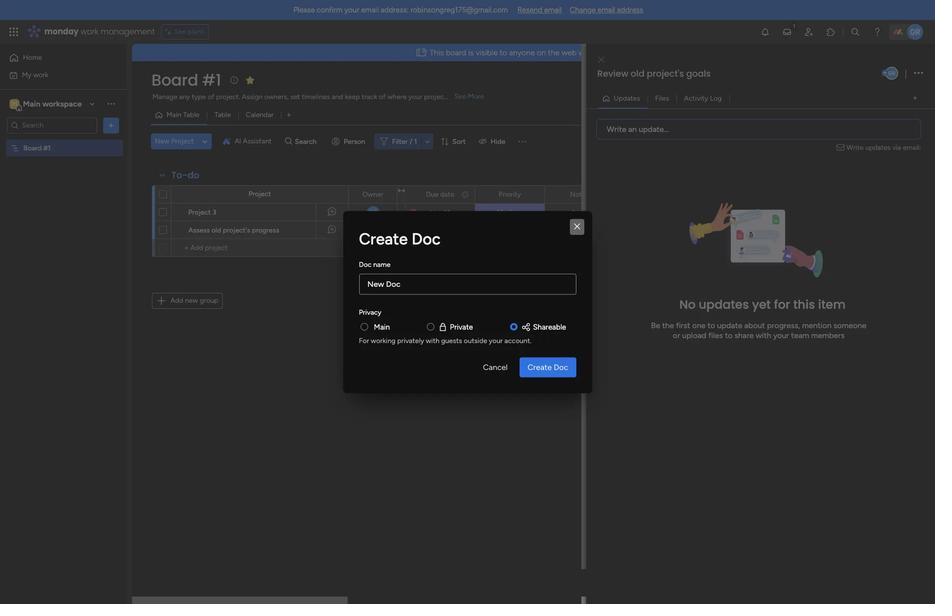 Task type: vqa. For each thing, say whether or not it's contained in the screenshot.
22
no



Task type: locate. For each thing, give the bounding box(es) containing it.
main inside privacy element
[[374, 323, 390, 331]]

0 horizontal spatial project's
[[223, 226, 250, 235]]

workspace
[[42, 99, 82, 108]]

create down account.
[[528, 363, 552, 372]]

create inside button
[[528, 363, 552, 372]]

project up progress
[[249, 190, 271, 198]]

1 horizontal spatial see
[[454, 92, 466, 101]]

your right confirm
[[344, 5, 359, 14]]

1 vertical spatial board
[[23, 144, 42, 152]]

your down progress,
[[773, 331, 789, 340]]

1 vertical spatial see
[[454, 92, 466, 101]]

1 vertical spatial to
[[708, 321, 715, 330]]

resend email link
[[518, 5, 562, 14]]

project for project 3
[[188, 208, 211, 217]]

old right assess
[[212, 226, 221, 235]]

write left an
[[607, 124, 626, 134]]

workspace selection element
[[9, 98, 83, 111]]

due date
[[426, 190, 454, 199]]

1 horizontal spatial work
[[81, 26, 98, 37]]

doc down nov on the left of the page
[[412, 229, 441, 248]]

greg robinson image
[[907, 24, 923, 40]]

1 vertical spatial create doc
[[528, 363, 568, 372]]

0 vertical spatial doc
[[412, 229, 441, 248]]

#1 inside list box
[[43, 144, 51, 152]]

work inside button
[[33, 71, 48, 79]]

1 image
[[790, 20, 799, 32]]

0 vertical spatial updates
[[866, 143, 891, 152]]

#1
[[202, 69, 221, 91], [43, 144, 51, 152]]

main down manage
[[166, 111, 181, 119]]

account.
[[505, 337, 532, 345]]

ai logo image
[[223, 138, 231, 145]]

item
[[818, 297, 846, 313]]

review old project's goals
[[597, 67, 711, 80]]

1 vertical spatial board #1
[[23, 144, 51, 152]]

my work
[[22, 71, 48, 79]]

1 horizontal spatial table
[[214, 111, 231, 119]]

main inside 'workspace selection' element
[[23, 99, 40, 108]]

see inside button
[[174, 27, 186, 36]]

0 vertical spatial see
[[174, 27, 186, 36]]

1 horizontal spatial updates
[[866, 143, 891, 152]]

#1 down search in workspace field
[[43, 144, 51, 152]]

1 vertical spatial project
[[249, 190, 271, 198]]

with left a
[[579, 48, 594, 57]]

table down any
[[183, 111, 200, 119]]

about
[[744, 321, 765, 330]]

0 horizontal spatial updates
[[699, 297, 749, 313]]

close image
[[598, 56, 604, 64]]

update
[[717, 321, 743, 330]]

1 horizontal spatial project's
[[647, 67, 684, 80]]

create doc heading
[[359, 227, 576, 251]]

0 vertical spatial to
[[500, 48, 507, 57]]

ai
[[235, 137, 241, 145]]

of right "track"
[[379, 93, 386, 101]]

assess old project's progress
[[188, 226, 279, 235]]

0 vertical spatial main
[[23, 99, 40, 108]]

2 horizontal spatial doc
[[554, 363, 568, 372]]

the right on
[[548, 48, 560, 57]]

project's left progress
[[223, 226, 250, 235]]

one
[[692, 321, 706, 330]]

old down link
[[631, 67, 645, 80]]

your inside be the first one to update about progress, mention someone or upload files to share with your team members
[[773, 331, 789, 340]]

2 horizontal spatial main
[[374, 323, 390, 331]]

workspace image
[[9, 98, 19, 109]]

show board description image
[[228, 75, 240, 85]]

filter / 1
[[392, 137, 417, 146]]

cancel button
[[475, 358, 516, 378]]

2 vertical spatial main
[[374, 323, 390, 331]]

confirm
[[317, 5, 343, 14]]

1 horizontal spatial main
[[166, 111, 181, 119]]

see plans button
[[161, 24, 209, 39]]

old inside field
[[631, 67, 645, 80]]

work right "monday"
[[81, 26, 98, 37]]

to up files
[[708, 321, 715, 330]]

see for see more
[[454, 92, 466, 101]]

2 horizontal spatial with
[[756, 331, 771, 340]]

main table button
[[151, 107, 207, 123]]

yet
[[752, 297, 771, 313]]

filter
[[392, 137, 408, 146]]

1 horizontal spatial old
[[631, 67, 645, 80]]

2 vertical spatial doc
[[554, 363, 568, 372]]

resend
[[518, 5, 542, 14]]

inbox image
[[782, 27, 792, 37]]

0 vertical spatial project
[[171, 137, 194, 145]]

0 horizontal spatial with
[[426, 337, 440, 345]]

privacy element
[[359, 322, 576, 346]]

email right resend
[[544, 5, 562, 14]]

main
[[23, 99, 40, 108], [166, 111, 181, 119], [374, 323, 390, 331]]

0 horizontal spatial main
[[23, 99, 40, 108]]

updates left via
[[866, 143, 891, 152]]

0 horizontal spatial table
[[183, 111, 200, 119]]

1 horizontal spatial the
[[662, 321, 674, 330]]

table down the project. on the left top of the page
[[214, 111, 231, 119]]

project left 3
[[188, 208, 211, 217]]

1 vertical spatial project's
[[223, 226, 250, 235]]

create doc for the create doc button
[[528, 363, 568, 372]]

work for my
[[33, 71, 48, 79]]

work for monday
[[81, 26, 98, 37]]

board down search in workspace field
[[23, 144, 42, 152]]

old for review
[[631, 67, 645, 80]]

main inside main table button
[[166, 111, 181, 119]]

to-do
[[171, 169, 199, 181]]

to right the visible
[[500, 48, 507, 57]]

add view image
[[913, 95, 917, 102]]

0 horizontal spatial of
[[208, 93, 214, 101]]

create doc inside button
[[528, 363, 568, 372]]

with down about
[[756, 331, 771, 340]]

new
[[185, 296, 198, 305]]

set
[[290, 93, 300, 101]]

assess
[[188, 226, 210, 235]]

owner
[[362, 190, 383, 199]]

2 horizontal spatial email
[[598, 5, 615, 14]]

greg robinson image
[[885, 67, 898, 80]]

see left plans
[[174, 27, 186, 36]]

doc inside 'heading'
[[412, 229, 441, 248]]

private
[[450, 323, 473, 331]]

email right 'change'
[[598, 5, 615, 14]]

timelines
[[302, 93, 330, 101]]

nov 23
[[430, 209, 451, 217]]

board #1 down search in workspace field
[[23, 144, 51, 152]]

manage
[[152, 93, 177, 101]]

notifications image
[[760, 27, 770, 37]]

column information image
[[461, 191, 469, 199]]

0 horizontal spatial doc
[[359, 260, 372, 269]]

write left via
[[847, 143, 864, 152]]

0 horizontal spatial write
[[607, 124, 626, 134]]

1 table from the left
[[183, 111, 200, 119]]

ai assistant button
[[219, 134, 276, 149]]

Search in workspace field
[[21, 120, 83, 131]]

with left guests
[[426, 337, 440, 345]]

your
[[344, 5, 359, 14], [409, 93, 422, 101], [773, 331, 789, 340], [489, 337, 503, 345]]

write inside button
[[607, 124, 626, 134]]

create inside 'heading'
[[359, 229, 408, 248]]

option
[[0, 139, 127, 141]]

to
[[500, 48, 507, 57], [708, 321, 715, 330], [725, 331, 733, 340]]

3 email from the left
[[598, 5, 615, 14]]

1 horizontal spatial create doc
[[528, 363, 568, 372]]

1 horizontal spatial write
[[847, 143, 864, 152]]

0 vertical spatial create doc
[[359, 229, 441, 248]]

Board #1 field
[[149, 69, 224, 91]]

create
[[359, 229, 408, 248], [528, 363, 552, 372]]

0 vertical spatial board #1
[[151, 69, 221, 91]]

email
[[361, 5, 379, 14], [544, 5, 562, 14], [598, 5, 615, 14]]

work
[[81, 26, 98, 37], [33, 71, 48, 79]]

my work button
[[6, 67, 107, 83]]

share
[[735, 331, 754, 340]]

envelope o image
[[837, 142, 847, 153]]

old for assess
[[212, 226, 221, 235]]

write for write updates via email:
[[847, 143, 864, 152]]

change
[[570, 5, 596, 14]]

2 email from the left
[[544, 5, 562, 14]]

project's
[[647, 67, 684, 80], [223, 226, 250, 235]]

main right workspace image
[[23, 99, 40, 108]]

1 vertical spatial doc
[[359, 260, 372, 269]]

doc left name
[[359, 260, 372, 269]]

1 horizontal spatial board #1
[[151, 69, 221, 91]]

0 vertical spatial create
[[359, 229, 408, 248]]

project's up 'files'
[[647, 67, 684, 80]]

outside
[[464, 337, 487, 345]]

your right outside in the bottom of the page
[[489, 337, 503, 345]]

shareable
[[533, 323, 566, 331]]

board
[[151, 69, 198, 91], [23, 144, 42, 152]]

for
[[774, 297, 790, 313]]

main table
[[166, 111, 200, 119]]

table
[[183, 111, 200, 119], [214, 111, 231, 119]]

0 horizontal spatial work
[[33, 71, 48, 79]]

0 horizontal spatial email
[[361, 5, 379, 14]]

doc down shareable
[[554, 363, 568, 372]]

1 horizontal spatial create
[[528, 363, 552, 372]]

no
[[679, 297, 696, 313]]

project right 'new' at the top left
[[171, 137, 194, 145]]

close image
[[574, 223, 580, 231]]

board #1 list box
[[0, 138, 127, 291]]

main for main workspace
[[23, 99, 40, 108]]

v2 overdue deadline image
[[409, 208, 417, 217]]

1 horizontal spatial with
[[579, 48, 594, 57]]

track
[[362, 93, 377, 101]]

board up any
[[151, 69, 198, 91]]

create doc inside 'heading'
[[359, 229, 441, 248]]

0 horizontal spatial see
[[174, 27, 186, 36]]

updates up update
[[699, 297, 749, 313]]

0 horizontal spatial create doc
[[359, 229, 441, 248]]

0 vertical spatial old
[[631, 67, 645, 80]]

1 horizontal spatial doc
[[412, 229, 441, 248]]

with
[[579, 48, 594, 57], [756, 331, 771, 340], [426, 337, 440, 345]]

doc inside button
[[554, 363, 568, 372]]

2 vertical spatial project
[[188, 208, 211, 217]]

#1 up "type" in the left top of the page
[[202, 69, 221, 91]]

0 vertical spatial the
[[548, 48, 560, 57]]

1 vertical spatial create
[[528, 363, 552, 372]]

private button
[[438, 322, 473, 333]]

doc
[[412, 229, 441, 248], [359, 260, 372, 269], [554, 363, 568, 372]]

work right my
[[33, 71, 48, 79]]

project's inside field
[[647, 67, 684, 80]]

old
[[631, 67, 645, 80], [212, 226, 221, 235]]

1 horizontal spatial email
[[544, 5, 562, 14]]

main for main table
[[166, 111, 181, 119]]

privacy heading
[[359, 307, 381, 318]]

0 vertical spatial board
[[151, 69, 198, 91]]

1 vertical spatial the
[[662, 321, 674, 330]]

create doc down v2 overdue deadline "image"
[[359, 229, 441, 248]]

my
[[22, 71, 32, 79]]

table button
[[207, 107, 238, 123]]

Doc name field
[[359, 274, 576, 295]]

shareable button
[[521, 322, 566, 333]]

0 horizontal spatial old
[[212, 226, 221, 235]]

of right "type" in the left top of the page
[[208, 93, 214, 101]]

board #1 up any
[[151, 69, 221, 91]]

create doc down account.
[[528, 363, 568, 372]]

select product image
[[9, 27, 19, 37]]

on
[[537, 48, 546, 57]]

group
[[200, 296, 218, 305]]

0 horizontal spatial create
[[359, 229, 408, 248]]

arrow down image
[[422, 136, 434, 147]]

monday work management
[[44, 26, 155, 37]]

an
[[628, 124, 637, 134]]

add new group
[[170, 296, 218, 305]]

members
[[811, 331, 845, 340]]

0 horizontal spatial #1
[[43, 144, 51, 152]]

0 vertical spatial project's
[[647, 67, 684, 80]]

create up name
[[359, 229, 408, 248]]

1 vertical spatial #1
[[43, 144, 51, 152]]

progress,
[[767, 321, 800, 330]]

1 vertical spatial work
[[33, 71, 48, 79]]

privately
[[397, 337, 424, 345]]

1
[[414, 137, 417, 146]]

v2 expand column image
[[398, 187, 405, 195]]

1 vertical spatial write
[[847, 143, 864, 152]]

the
[[548, 48, 560, 57], [662, 321, 674, 330]]

0 vertical spatial write
[[607, 124, 626, 134]]

see left the "more"
[[454, 92, 466, 101]]

1 vertical spatial updates
[[699, 297, 749, 313]]

board #1
[[151, 69, 221, 91], [23, 144, 51, 152]]

someone
[[834, 321, 867, 330]]

2 vertical spatial to
[[725, 331, 733, 340]]

apps image
[[826, 27, 836, 37]]

Notes field
[[568, 189, 592, 200]]

0 vertical spatial #1
[[202, 69, 221, 91]]

board
[[446, 48, 466, 57]]

project's for progress
[[223, 226, 250, 235]]

main up working
[[374, 323, 390, 331]]

progress
[[252, 226, 279, 235]]

activity log
[[684, 94, 722, 102]]

1 horizontal spatial of
[[379, 93, 386, 101]]

the right be
[[662, 321, 674, 330]]

to down update
[[725, 331, 733, 340]]

this
[[793, 297, 815, 313]]

2 table from the left
[[214, 111, 231, 119]]

1 vertical spatial main
[[166, 111, 181, 119]]

project
[[424, 93, 447, 101]]

name
[[373, 260, 391, 269]]

email left address:
[[361, 5, 379, 14]]

0 horizontal spatial board
[[23, 144, 42, 152]]

0 horizontal spatial board #1
[[23, 144, 51, 152]]

1 vertical spatial old
[[212, 226, 221, 235]]

project
[[171, 137, 194, 145], [249, 190, 271, 198], [188, 208, 211, 217]]

working
[[371, 337, 396, 345]]

0 horizontal spatial to
[[500, 48, 507, 57]]

doc inside heading
[[359, 260, 372, 269]]

be
[[651, 321, 660, 330]]

board #1 inside list box
[[23, 144, 51, 152]]

1 horizontal spatial to
[[708, 321, 715, 330]]

0 vertical spatial work
[[81, 26, 98, 37]]



Task type: describe. For each thing, give the bounding box(es) containing it.
1 of from the left
[[208, 93, 214, 101]]

other
[[571, 209, 588, 217]]

change email address
[[570, 5, 643, 14]]

type
[[192, 93, 206, 101]]

anyone
[[509, 48, 535, 57]]

no updates yet for this item
[[679, 297, 846, 313]]

hide
[[491, 137, 505, 146]]

updates for no
[[699, 297, 749, 313]]

notes
[[570, 190, 589, 199]]

doc for create doc 'heading'
[[412, 229, 441, 248]]

Due date field
[[424, 189, 457, 200]]

manage any type of project. assign owners, set timelines and keep track of where your project stands.
[[152, 93, 471, 101]]

review
[[597, 67, 629, 80]]

1 horizontal spatial board
[[151, 69, 198, 91]]

address:
[[381, 5, 409, 14]]

more
[[468, 92, 484, 101]]

nov
[[430, 209, 442, 217]]

medium
[[497, 208, 523, 217]]

/
[[410, 137, 413, 146]]

with inside privacy element
[[426, 337, 440, 345]]

via
[[893, 143, 901, 152]]

files button
[[648, 90, 677, 106]]

create for the create doc button
[[528, 363, 552, 372]]

address
[[617, 5, 643, 14]]

2 of from the left
[[379, 93, 386, 101]]

log
[[710, 94, 722, 102]]

do
[[188, 169, 199, 181]]

this  board is visible to anyone on the web with a shareable link
[[430, 48, 649, 57]]

update...
[[639, 124, 669, 134]]

angle down image
[[203, 138, 207, 145]]

for working privately with guests outside your account.
[[359, 337, 532, 345]]

your right where on the top left
[[409, 93, 422, 101]]

to-
[[171, 169, 188, 181]]

write for write an update...
[[607, 124, 626, 134]]

doc name heading
[[359, 259, 391, 270]]

updates for write
[[866, 143, 891, 152]]

write updates via email:
[[847, 143, 921, 152]]

main button
[[374, 322, 390, 333]]

monday
[[44, 26, 79, 37]]

create for create doc 'heading'
[[359, 229, 408, 248]]

home
[[23, 53, 42, 62]]

resend email
[[518, 5, 562, 14]]

create doc button
[[520, 358, 576, 378]]

keep
[[345, 93, 360, 101]]

link
[[637, 48, 649, 57]]

project inside button
[[171, 137, 194, 145]]

v2 search image
[[285, 136, 293, 147]]

home button
[[6, 50, 107, 66]]

write an update...
[[607, 124, 669, 134]]

search everything image
[[851, 27, 861, 37]]

any
[[179, 93, 190, 101]]

doc name
[[359, 260, 391, 269]]

add
[[170, 296, 183, 305]]

goals
[[686, 67, 711, 80]]

calendar
[[246, 111, 274, 119]]

updates button
[[598, 90, 648, 106]]

priority
[[499, 190, 521, 199]]

help image
[[872, 27, 882, 37]]

person button
[[328, 134, 371, 149]]

person
[[344, 137, 365, 146]]

plans
[[188, 27, 204, 36]]

3
[[213, 208, 216, 217]]

is
[[468, 48, 474, 57]]

Review old project's goals field
[[595, 67, 880, 80]]

guests
[[441, 337, 462, 345]]

main workspace
[[23, 99, 82, 108]]

email for change email address
[[598, 5, 615, 14]]

assistant
[[243, 137, 272, 145]]

visible
[[476, 48, 498, 57]]

invite members image
[[804, 27, 814, 37]]

shareable
[[602, 48, 635, 57]]

see more
[[454, 92, 484, 101]]

for
[[359, 337, 369, 345]]

upload
[[682, 331, 707, 340]]

project's for goals
[[647, 67, 684, 80]]

privacy
[[359, 308, 381, 317]]

change email address link
[[570, 5, 643, 14]]

remove from favorites image
[[245, 75, 255, 85]]

calendar button
[[238, 107, 281, 123]]

ai assistant
[[235, 137, 272, 145]]

web
[[562, 48, 577, 57]]

see for see plans
[[174, 27, 186, 36]]

Owner field
[[360, 189, 386, 200]]

1 horizontal spatial #1
[[202, 69, 221, 91]]

see more link
[[453, 92, 485, 102]]

to for visible
[[500, 48, 507, 57]]

Search field
[[293, 135, 322, 148]]

management
[[101, 26, 155, 37]]

Priority field
[[496, 189, 524, 200]]

owners,
[[264, 93, 289, 101]]

to for one
[[708, 321, 715, 330]]

please
[[293, 5, 315, 14]]

2 horizontal spatial to
[[725, 331, 733, 340]]

add new group button
[[152, 293, 223, 309]]

your inside privacy element
[[489, 337, 503, 345]]

the inside be the first one to update about progress, mention someone or upload files to share with your team members
[[662, 321, 674, 330]]

0 horizontal spatial the
[[548, 48, 560, 57]]

sort
[[452, 137, 466, 146]]

sort button
[[437, 134, 472, 149]]

1 email from the left
[[361, 5, 379, 14]]

To-do field
[[169, 169, 202, 182]]

project 3
[[188, 208, 216, 217]]

doc for the create doc button
[[554, 363, 568, 372]]

board inside list box
[[23, 144, 42, 152]]

updates
[[614, 94, 640, 102]]

with inside be the first one to update about progress, mention someone or upload files to share with your team members
[[756, 331, 771, 340]]

and
[[332, 93, 343, 101]]

new project button
[[151, 134, 198, 149]]

or
[[673, 331, 680, 340]]

this
[[430, 48, 444, 57]]

create doc for create doc 'heading'
[[359, 229, 441, 248]]

files
[[708, 331, 723, 340]]

first
[[676, 321, 690, 330]]

email for resend email
[[544, 5, 562, 14]]

add view image
[[287, 111, 291, 119]]

project for project
[[249, 190, 271, 198]]

assign
[[242, 93, 263, 101]]



